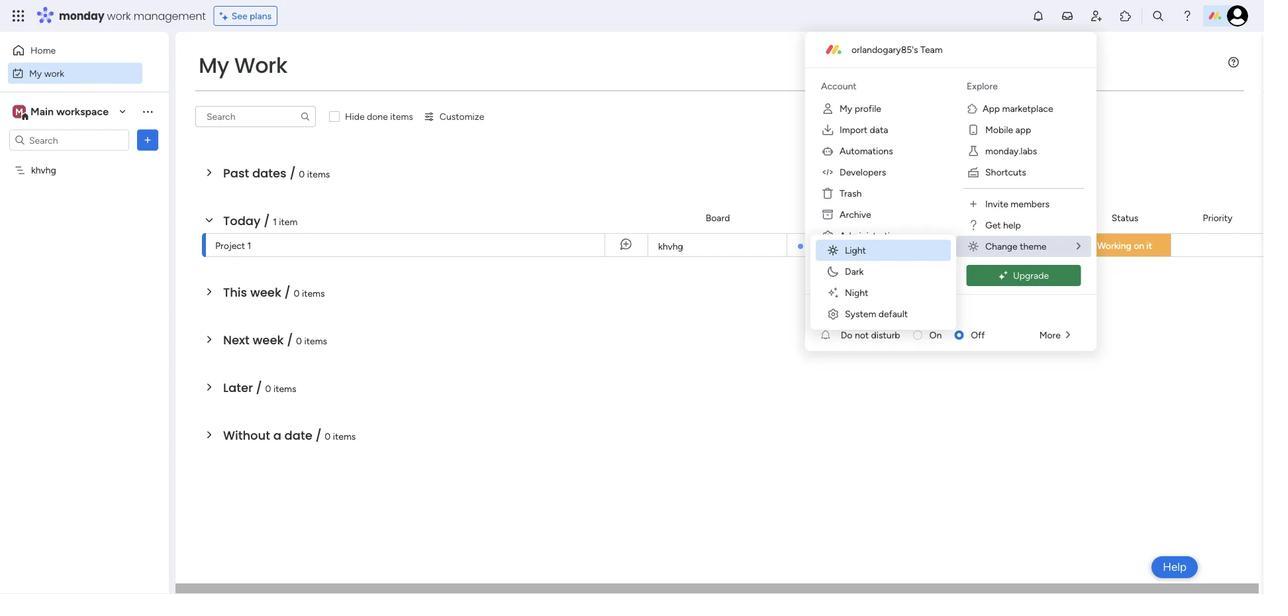 Task type: locate. For each thing, give the bounding box(es) containing it.
1 inside 'today / 1 item'
[[273, 216, 277, 227]]

this for month
[[813, 241, 829, 252]]

2 horizontal spatial my
[[840, 103, 853, 114]]

1 right 'project'
[[247, 240, 251, 251]]

project 1
[[215, 240, 251, 251]]

0 down this week / 0 items at left
[[296, 335, 302, 346]]

get help
[[986, 220, 1021, 231]]

/ left item
[[264, 212, 270, 229]]

work down home
[[44, 68, 64, 79]]

1 vertical spatial list arrow image
[[1067, 330, 1071, 340]]

search everything image
[[1152, 9, 1165, 23]]

option
[[0, 158, 169, 161]]

board
[[706, 212, 730, 224]]

theme
[[1020, 241, 1047, 252]]

0 inside next week / 0 items
[[296, 335, 302, 346]]

am
[[1065, 239, 1078, 249]]

marketplace
[[1003, 103, 1054, 114]]

working for working status
[[821, 307, 856, 318]]

0 for this week /
[[294, 288, 300, 299]]

get help image
[[967, 219, 980, 232]]

a
[[273, 427, 281, 444]]

hide
[[345, 111, 365, 122]]

archive link
[[811, 204, 946, 225]]

items inside later / 0 items
[[274, 383, 296, 394]]

account
[[821, 80, 857, 91]]

my work button
[[8, 63, 142, 84]]

main
[[30, 105, 54, 118]]

invite members image
[[967, 197, 980, 211]]

upgrade button
[[967, 265, 1082, 286]]

0 horizontal spatial list arrow image
[[1067, 330, 1071, 340]]

work for monday
[[107, 8, 131, 23]]

trash link
[[811, 183, 946, 204]]

help
[[1163, 560, 1187, 574]]

next
[[223, 332, 250, 348]]

this left month
[[813, 241, 829, 252]]

working left "on"
[[1098, 240, 1132, 251]]

1 horizontal spatial working
[[1098, 240, 1132, 251]]

items inside this week / 0 items
[[302, 288, 325, 299]]

my right my profile image
[[840, 103, 853, 114]]

later / 0 items
[[223, 379, 296, 396]]

1 vertical spatial this
[[223, 284, 247, 301]]

not
[[855, 330, 869, 341]]

1 horizontal spatial list arrow image
[[1077, 241, 1081, 251]]

archive
[[840, 209, 872, 220]]

inbox image
[[1061, 9, 1074, 23]]

1 left item
[[273, 216, 277, 227]]

1 horizontal spatial my
[[199, 51, 229, 80]]

notifications image
[[1032, 9, 1045, 23]]

0 up next week / 0 items at the bottom left of page
[[294, 288, 300, 299]]

items right the done at top
[[390, 111, 413, 122]]

0 horizontal spatial work
[[44, 68, 64, 79]]

1 horizontal spatial 1
[[273, 216, 277, 227]]

0 vertical spatial working
[[1098, 240, 1132, 251]]

0 right date
[[325, 431, 331, 442]]

my for my work
[[199, 51, 229, 80]]

0 horizontal spatial my
[[29, 68, 42, 79]]

week right next
[[253, 332, 284, 348]]

monday
[[59, 8, 104, 23]]

shortcuts image
[[967, 166, 980, 179]]

change theme
[[986, 241, 1047, 252]]

1 vertical spatial week
[[253, 332, 284, 348]]

select product image
[[12, 9, 25, 23]]

this
[[813, 241, 829, 252], [223, 284, 247, 301]]

1 horizontal spatial khvhg
[[658, 241, 684, 252]]

items
[[390, 111, 413, 122], [307, 168, 330, 180], [302, 288, 325, 299], [304, 335, 327, 346], [274, 383, 296, 394], [333, 431, 356, 442]]

trash image
[[821, 187, 835, 200]]

do
[[841, 330, 853, 341]]

0 vertical spatial this
[[813, 241, 829, 252]]

orlandogary85's team
[[852, 44, 943, 55]]

1 vertical spatial working
[[821, 307, 856, 318]]

week up next week / 0 items at the bottom left of page
[[250, 284, 281, 301]]

khvhg
[[31, 165, 56, 176], [658, 241, 684, 252]]

1 horizontal spatial work
[[107, 8, 131, 23]]

my left work
[[199, 51, 229, 80]]

my for my work
[[29, 68, 42, 79]]

system default image
[[827, 307, 840, 321]]

today / 1 item
[[223, 212, 298, 229]]

import data
[[840, 124, 889, 135]]

invite members
[[986, 198, 1050, 210]]

1 vertical spatial khvhg
[[658, 241, 684, 252]]

None search field
[[195, 106, 316, 127]]

items right later at the left bottom of page
[[274, 383, 296, 394]]

hide done items
[[345, 111, 413, 122]]

teams
[[840, 251, 867, 263]]

app
[[1016, 124, 1032, 135]]

1 vertical spatial 1
[[247, 240, 251, 251]]

priority
[[1203, 212, 1233, 224]]

project
[[215, 240, 245, 251]]

work inside button
[[44, 68, 64, 79]]

monday.labs
[[986, 145, 1038, 157]]

upgrade stars new image
[[999, 271, 1008, 280]]

automations image
[[821, 144, 835, 158]]

log
[[840, 273, 856, 284]]

0 vertical spatial khvhg
[[31, 165, 56, 176]]

0 inside past dates / 0 items
[[299, 168, 305, 180]]

0 vertical spatial 1
[[273, 216, 277, 227]]

status
[[1112, 212, 1139, 224]]

work for my
[[44, 68, 64, 79]]

home button
[[8, 40, 142, 61]]

explore
[[967, 80, 998, 91]]

developers image
[[821, 166, 835, 179]]

my for my profile
[[840, 103, 853, 114]]

15,
[[1026, 239, 1037, 249]]

working down "night" icon
[[821, 307, 856, 318]]

search image
[[300, 111, 311, 122]]

my inside button
[[29, 68, 42, 79]]

profile
[[855, 103, 882, 114]]

0 horizontal spatial this
[[223, 284, 247, 301]]

list arrow image right more
[[1067, 330, 1071, 340]]

change
[[986, 241, 1018, 252]]

1
[[273, 216, 277, 227], [247, 240, 251, 251]]

week for this
[[250, 284, 281, 301]]

workspace
[[56, 105, 109, 118]]

invite members image
[[1090, 9, 1104, 23]]

invite
[[986, 198, 1009, 210]]

home
[[30, 45, 56, 56]]

system
[[845, 308, 877, 320]]

automations
[[840, 145, 893, 157]]

gary orlando image
[[1228, 5, 1249, 26]]

teams link
[[811, 246, 946, 268]]

workspace selection element
[[13, 104, 111, 121]]

system default
[[845, 308, 908, 320]]

night image
[[827, 286, 840, 299]]

0 inside this week / 0 items
[[294, 288, 300, 299]]

items down this week / 0 items at left
[[304, 335, 327, 346]]

0 right later at the left bottom of page
[[265, 383, 271, 394]]

list arrow image right 09:00
[[1077, 241, 1081, 251]]

list arrow image
[[1077, 241, 1081, 251], [1067, 330, 1071, 340]]

0 horizontal spatial khvhg
[[31, 165, 56, 176]]

items right dates
[[307, 168, 330, 180]]

1 horizontal spatial this
[[813, 241, 829, 252]]

work
[[107, 8, 131, 23], [44, 68, 64, 79]]

0 vertical spatial week
[[250, 284, 281, 301]]

next week / 0 items
[[223, 332, 327, 348]]

group
[[834, 212, 860, 224]]

help button
[[1152, 556, 1198, 578]]

more link
[[1029, 325, 1081, 346]]

mobile
[[986, 124, 1014, 135]]

m
[[15, 106, 23, 117]]

items up next week / 0 items at the bottom left of page
[[302, 288, 325, 299]]

0 horizontal spatial working
[[821, 307, 856, 318]]

this for week
[[223, 284, 247, 301]]

0 vertical spatial work
[[107, 8, 131, 23]]

0 vertical spatial list arrow image
[[1077, 241, 1081, 251]]

working status
[[821, 307, 884, 318]]

0 horizontal spatial 1
[[247, 240, 251, 251]]

this week / 0 items
[[223, 284, 325, 301]]

nov
[[1008, 239, 1024, 249]]

my down home
[[29, 68, 42, 79]]

0 right dates
[[299, 168, 305, 180]]

later
[[223, 379, 253, 396]]

work right monday
[[107, 8, 131, 23]]

trash
[[840, 188, 862, 199]]

administration
[[840, 230, 901, 241]]

items right date
[[333, 431, 356, 442]]

1 vertical spatial work
[[44, 68, 64, 79]]

status
[[858, 307, 884, 318]]

items inside without a date / 0 items
[[333, 431, 356, 442]]

0 for past dates /
[[299, 168, 305, 180]]

this down the project 1
[[223, 284, 247, 301]]



Task type: describe. For each thing, give the bounding box(es) containing it.
import data link
[[811, 119, 946, 140]]

workspace options image
[[141, 105, 154, 118]]

shortcuts
[[986, 167, 1027, 178]]

my work
[[199, 51, 288, 80]]

Filter dashboard by text search field
[[195, 106, 316, 127]]

khvhg inside list box
[[31, 165, 56, 176]]

see plans button
[[214, 6, 278, 26]]

mobile app
[[986, 124, 1032, 135]]

app marketplace
[[983, 103, 1054, 114]]

light image
[[827, 244, 840, 257]]

khvhg list box
[[0, 156, 169, 360]]

see
[[232, 10, 248, 22]]

options image
[[141, 133, 154, 147]]

app
[[983, 103, 1000, 114]]

see plans
[[232, 10, 272, 22]]

import
[[840, 124, 868, 135]]

off
[[971, 330, 985, 341]]

without
[[223, 427, 270, 444]]

v2 overdue deadline image
[[991, 239, 1002, 251]]

customize
[[440, 111, 484, 122]]

work
[[234, 51, 288, 80]]

import data image
[[821, 123, 835, 136]]

disturb
[[871, 330, 901, 341]]

management
[[134, 8, 206, 23]]

item
[[279, 216, 298, 227]]

today
[[223, 212, 261, 229]]

items inside past dates / 0 items
[[307, 168, 330, 180]]

past
[[223, 165, 249, 182]]

administration image
[[821, 229, 835, 242]]

workspace image
[[13, 104, 26, 119]]

do not disturb
[[841, 330, 901, 341]]

people
[[932, 212, 961, 224]]

plans
[[250, 10, 272, 22]]

help
[[1004, 220, 1021, 231]]

dark
[[845, 266, 864, 277]]

working on it
[[1098, 240, 1153, 251]]

more
[[1040, 330, 1061, 341]]

v2 surfce notifications image
[[821, 328, 841, 342]]

orlandogary85's
[[852, 44, 919, 55]]

0 inside without a date / 0 items
[[325, 431, 331, 442]]

dates
[[252, 165, 287, 182]]

monday.labs image
[[967, 144, 980, 158]]

dark image
[[827, 265, 840, 278]]

teams image
[[821, 250, 835, 264]]

date
[[285, 427, 313, 444]]

this month
[[813, 241, 856, 252]]

menu image
[[1229, 57, 1239, 68]]

my profile
[[840, 103, 882, 114]]

on
[[1134, 240, 1145, 251]]

without a date / 0 items
[[223, 427, 356, 444]]

data
[[870, 124, 889, 135]]

nov 15, 09:00 am
[[1008, 239, 1078, 249]]

monday work management
[[59, 8, 206, 23]]

out
[[858, 273, 872, 284]]

khvhg link
[[656, 234, 779, 258]]

main workspace
[[30, 105, 109, 118]]

get
[[986, 220, 1001, 231]]

09:00
[[1039, 239, 1063, 249]]

upgrade
[[1014, 270, 1049, 281]]

0 for next week /
[[296, 335, 302, 346]]

past dates / 0 items
[[223, 165, 330, 182]]

my work
[[29, 68, 64, 79]]

customize button
[[419, 106, 490, 127]]

month
[[831, 241, 856, 252]]

0 inside later / 0 items
[[265, 383, 271, 394]]

team
[[921, 44, 943, 55]]

list arrow image inside more link
[[1067, 330, 1071, 340]]

administration link
[[811, 225, 946, 246]]

night
[[845, 287, 869, 298]]

date
[[1023, 212, 1043, 224]]

on
[[930, 330, 942, 341]]

developers
[[840, 167, 887, 178]]

week for next
[[253, 332, 284, 348]]

/ down this week / 0 items at left
[[287, 332, 293, 348]]

/ up next week / 0 items at the bottom left of page
[[285, 284, 291, 301]]

/ right dates
[[290, 165, 296, 182]]

my profile image
[[821, 102, 835, 115]]

apps image
[[1120, 9, 1133, 23]]

mobile app image
[[967, 123, 980, 136]]

log out
[[840, 273, 872, 284]]

it
[[1147, 240, 1153, 251]]

members
[[1011, 198, 1050, 210]]

change theme image
[[967, 240, 980, 253]]

Search in workspace field
[[28, 132, 111, 148]]

working for working on it
[[1098, 240, 1132, 251]]

log out image
[[821, 272, 835, 285]]

items inside next week / 0 items
[[304, 335, 327, 346]]

done
[[367, 111, 388, 122]]

help image
[[1181, 9, 1194, 23]]

archive image
[[821, 208, 835, 221]]

light
[[845, 245, 866, 256]]

/ right later at the left bottom of page
[[256, 379, 262, 396]]

default
[[879, 308, 908, 320]]

/ right date
[[316, 427, 322, 444]]



Task type: vqa. For each thing, say whether or not it's contained in the screenshot.
MOBILE APP
yes



